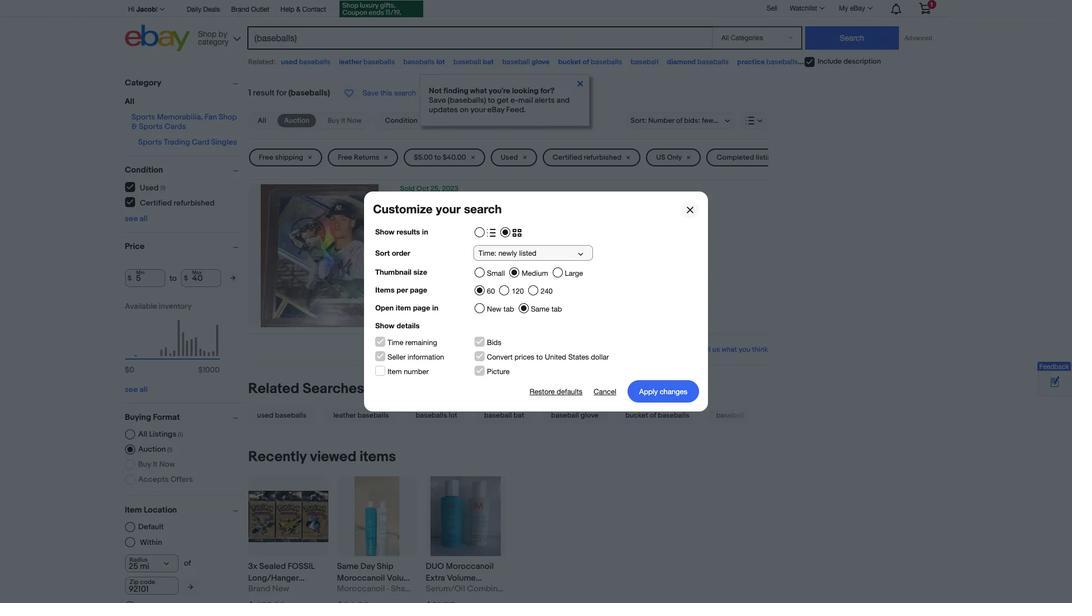 Task type: describe. For each thing, give the bounding box(es) containing it.
2021 topps gold label class 2 blue #43 aaron judge /99 image
[[261, 184, 379, 327]]

auction for auction (1)
[[138, 445, 166, 454]]

include description
[[818, 57, 882, 66]]

$ up buying format dropdown button
[[198, 365, 203, 375]]

0 vertical spatial leather baseballs
[[339, 58, 395, 66]]

see for condition
[[125, 214, 138, 224]]

ebay inside "account" navigation
[[851, 4, 866, 12]]

brand for brand new
[[248, 584, 270, 595]]

0 vertical spatial baseball bat
[[454, 58, 494, 66]]

0 horizontal spatial glove
[[532, 58, 550, 66]]

baseball bat link
[[471, 407, 538, 425]]

tab for new tab
[[504, 305, 514, 313]]

save this search
[[363, 89, 416, 97]]

to right $5.00
[[435, 153, 441, 162]]

2 vertical spatial all
[[138, 430, 148, 439]]

brand for brand outlet
[[231, 6, 249, 13]]

location
[[144, 505, 177, 516]]

customize
[[373, 202, 433, 216]]

used for used
[[501, 153, 518, 162]]

similar
[[421, 291, 446, 301]]

what for you're
[[471, 86, 487, 96]]

1 horizontal spatial in
[[433, 303, 439, 312]]

0 horizontal spatial buy it now
[[138, 460, 175, 469]]

2 vertical spatial of
[[184, 559, 191, 568]]

1 vertical spatial of
[[650, 411, 657, 420]]

items per page
[[376, 286, 428, 294]]

1 vertical spatial baseball bat
[[485, 411, 525, 420]]

auction for auction
[[284, 116, 310, 125]]

Maximum value $40 text field
[[181, 269, 221, 287]]

2 horizontal spatial all
[[258, 116, 266, 125]]

0 horizontal spatial lot
[[437, 58, 445, 66]]

baseball link for related searches
[[703, 407, 758, 425]]

shipping inside 1 bid free shipping free returns authenticity guarantee view similar active items sell one like this
[[419, 255, 452, 266]]

to right minimum value $5 text box
[[170, 274, 177, 283]]

serum/oil combination
[[426, 584, 517, 595]]

$5.00
[[414, 153, 433, 162]]

(1) for auction
[[167, 446, 172, 454]]

like
[[433, 302, 446, 313]]

daily deals
[[187, 6, 220, 13]]

0 vertical spatial bucket of baseballs
[[559, 58, 623, 66]]

save inside button
[[363, 89, 379, 97]]

1 horizontal spatial bat
[[514, 411, 525, 420]]

baseball glove link
[[538, 407, 613, 425]]

contact
[[302, 6, 326, 13]]

2021 topps gold label class 2 blue #43 aaron judge /99 heading
[[400, 193, 649, 205]]

& inside "account" navigation
[[296, 6, 301, 13]]

1 vertical spatial now
[[159, 460, 175, 469]]

free up per
[[400, 267, 417, 278]]

large
[[565, 269, 583, 278]]

not
[[429, 86, 442, 96]]

related searches
[[248, 381, 364, 398]]

conditioner inside duo moroccanoil extra volume shampoo and conditioner 2.4
[[426, 597, 472, 603]]

auction link
[[278, 114, 317, 127]]

price
[[125, 241, 145, 252]]

0 vertical spatial certified refurbished link
[[543, 149, 641, 167]]

one
[[416, 302, 431, 313]]

defaults
[[557, 388, 583, 396]]

free returns
[[338, 153, 380, 162]]

baseball glove inside "link"
[[552, 411, 599, 420]]

authenticity
[[411, 279, 458, 290]]

conditioner inside the same day ship moroccanoil volume shampoo and conditioner 8.5 fl
[[337, 597, 383, 603]]

my
[[840, 4, 849, 12]]

new inside customize your search dialog
[[487, 305, 502, 313]]

updates
[[429, 105, 458, 115]]

1 horizontal spatial lot
[[449, 411, 458, 420]]

moroccanoil · shampoo
[[337, 584, 428, 595]]

same for same tab
[[531, 305, 550, 313]]

free shipping
[[259, 153, 303, 162]]

all for condition
[[140, 214, 148, 224]]

 (1) Items text field
[[166, 446, 172, 454]]

free shipping link
[[249, 149, 322, 167]]

show for show results in
[[376, 227, 395, 236]]

show results in
[[376, 227, 429, 236]]

available inventory
[[125, 302, 192, 311]]

listings
[[149, 430, 177, 439]]

information
[[408, 353, 445, 362]]

my ebay link
[[833, 2, 878, 15]]

0 horizontal spatial items
[[360, 449, 396, 466]]

glove inside "link"
[[581, 411, 599, 420]]

0 vertical spatial refurbished
[[584, 153, 622, 162]]

used link
[[491, 149, 537, 167]]

feedback
[[1040, 363, 1070, 371]]

moroccanoil inside duo moroccanoil extra volume shampoo and conditioner 2.4
[[446, 562, 494, 572]]

apply
[[640, 388, 658, 396]]

fossil
[[288, 562, 315, 572]]

page for item
[[413, 303, 431, 312]]

baseball link for related:
[[631, 58, 659, 66]]

0 vertical spatial certified
[[553, 153, 583, 162]]

serum/oil
[[426, 584, 466, 595]]

available
[[125, 302, 157, 311]]

to inside not finding what you're looking for? save (baseballs) to get e-mail alerts and updates on your ebay feed.
[[488, 96, 495, 105]]

for?
[[541, 86, 555, 96]]

time remaining
[[388, 339, 437, 347]]

label
[[475, 193, 499, 205]]

and inside duo moroccanoil extra volume shampoo and conditioner 2.4
[[465, 585, 479, 596]]

sold
[[400, 184, 415, 193]]

offers
[[171, 475, 193, 484]]

same day ship moroccanoil volume shampoo and conditioner 8.5 fl oz duo image
[[355, 477, 400, 557]]

1 horizontal spatial now
[[347, 116, 362, 125]]

1 vertical spatial it
[[153, 460, 158, 469]]

1 vertical spatial refurbished
[[174, 198, 215, 208]]

cancel button
[[594, 381, 617, 403]]

oct
[[417, 184, 429, 193]]

show for show details
[[376, 321, 395, 330]]

time
[[388, 339, 404, 347]]

singles
[[211, 137, 237, 147]]

0 vertical spatial bat
[[483, 58, 494, 66]]

returns
[[354, 153, 380, 162]]

1 horizontal spatial it
[[341, 116, 346, 125]]

(baseballs) inside not finding what you're looking for? save (baseballs) to get e-mail alerts and updates on your ebay feed.
[[448, 96, 486, 105]]

item for item location
[[125, 505, 142, 516]]

trading
[[164, 137, 190, 147]]

help
[[281, 6, 295, 13]]

1 vertical spatial leather baseballs
[[334, 411, 389, 420]]

none submit inside banner
[[806, 26, 900, 50]]

cards
[[165, 122, 186, 131]]

0 horizontal spatial (baseballs)
[[289, 88, 330, 98]]

this inside button
[[381, 89, 392, 97]]

related:
[[248, 58, 276, 66]]

1 vertical spatial buy
[[138, 460, 151, 469]]

duo moroccanoil extra volume shampoo and conditioner 2.4 heading
[[426, 562, 502, 603]]

per
[[397, 286, 408, 294]]

account navigation
[[125, 0, 940, 19]]

shop
[[219, 112, 237, 122]]

diamond baseballs
[[667, 58, 729, 66]]

1 for 1 bid free shipping free returns authenticity guarantee view similar active items sell one like this
[[400, 244, 403, 254]]

1 horizontal spatial certified refurbished
[[553, 153, 622, 162]]

see all for condition
[[125, 214, 148, 224]]

0 vertical spatial baseball glove
[[502, 58, 550, 66]]

volume inside duo moroccanoil extra volume shampoo and conditioner 2.4
[[447, 573, 476, 584]]

within
[[140, 538, 162, 547]]

save this search button
[[337, 84, 419, 103]]

same day ship moroccanoil volume shampoo and conditioner 8.5 fl heading
[[337, 562, 416, 603]]

25,
[[431, 184, 441, 193]]

1 vertical spatial bucket of baseballs
[[626, 411, 690, 420]]

see for price
[[125, 385, 138, 395]]

bid
[[405, 244, 417, 254]]

$ up available
[[128, 274, 132, 282]]

0
[[129, 365, 134, 375]]

only
[[667, 153, 683, 162]]

1 vertical spatial certified refurbished
[[140, 198, 215, 208]]

$14.99
[[400, 228, 443, 245]]

120
[[512, 287, 524, 296]]

and inside not finding what you're looking for? save (baseballs) to get e-mail alerts and updates on your ebay feed.
[[557, 96, 570, 105]]

day
[[361, 562, 375, 572]]

customize your search dialog
[[0, 0, 1073, 603]]

show details
[[376, 321, 420, 330]]

$ 1000
[[198, 365, 220, 375]]

$ up inventory
[[184, 274, 188, 282]]

search for save this search
[[394, 89, 416, 97]]

details
[[397, 321, 420, 330]]

0 vertical spatial bucket
[[559, 58, 582, 66]]

seller information
[[388, 353, 445, 362]]

your shopping cart contains 1 item image
[[919, 3, 932, 14]]

format
[[153, 412, 180, 423]]

sell inside "account" navigation
[[767, 4, 778, 12]]

baseball inside "link"
[[552, 411, 579, 420]]

think
[[753, 345, 769, 354]]

search for customize your search
[[464, 202, 502, 216]]

restore defaults
[[530, 388, 583, 396]]

shipping inside "link"
[[275, 153, 303, 162]]

60
[[487, 287, 495, 296]]

free inside "link"
[[259, 153, 274, 162]]

0 vertical spatial buy it now
[[328, 116, 362, 125]]

tell us what you think
[[700, 345, 769, 354]]

sort
[[376, 249, 390, 258]]

and
[[376, 585, 391, 596]]

0 vertical spatial leather
[[339, 58, 362, 66]]

completed listings link
[[707, 149, 799, 167]]

same tab
[[531, 305, 562, 313]]



Task type: locate. For each thing, give the bounding box(es) containing it.
see all button down '0'
[[125, 385, 148, 395]]

1 vertical spatial baseballs lot
[[416, 411, 458, 420]]

(1) down listings
[[167, 446, 172, 454]]

search inside the 'save this search' button
[[394, 89, 416, 97]]

Minimum value $5 text field
[[125, 269, 165, 287]]

1 see from the top
[[125, 214, 138, 224]]

(1) inside used (1)
[[161, 184, 166, 191]]

1 vertical spatial same
[[337, 562, 359, 572]]

buy right auction link on the top of page
[[328, 116, 340, 125]]

1 vertical spatial &
[[132, 122, 137, 131]]

8.5
[[385, 597, 396, 603]]

Authenticity Guarantee text field
[[400, 278, 500, 290]]

tab down 120
[[504, 305, 514, 313]]

this left not
[[381, 89, 392, 97]]

in right results on the top left of the page
[[422, 227, 429, 236]]

$40.00
[[443, 153, 466, 162]]

certified
[[553, 153, 583, 162], [140, 198, 172, 208]]

0 horizontal spatial bucket of baseballs
[[559, 58, 623, 66]]

(baseballs) right not
[[448, 96, 486, 105]]

sell link
[[762, 4, 783, 12]]

baseballs lot down number
[[416, 411, 458, 420]]

0 vertical spatial used baseballs
[[281, 58, 331, 66]]

sell inside 1 bid free shipping free returns authenticity guarantee view similar active items sell one like this
[[400, 302, 415, 313]]

extra
[[426, 573, 445, 584]]

0 vertical spatial of
[[583, 58, 590, 66]]

1 vertical spatial see
[[125, 385, 138, 395]]

Auction selected text field
[[284, 116, 310, 126]]

leather baseballs up the 'save this search' button
[[339, 58, 395, 66]]

$5.00 to $40.00
[[414, 153, 466, 162]]

banner containing sell
[[125, 0, 940, 54]]

see up price
[[125, 214, 138, 224]]

& left cards
[[132, 122, 137, 131]]

1 volume from the left
[[387, 573, 416, 584]]

/99
[[634, 193, 649, 205]]

lot up not
[[437, 58, 445, 66]]

0 vertical spatial your
[[471, 105, 486, 115]]

1 see all button from the top
[[125, 214, 148, 224]]

2 all from the top
[[140, 385, 148, 395]]

advanced link
[[900, 27, 938, 49]]

2 volume from the left
[[447, 573, 476, 584]]

1 vertical spatial sell
[[400, 302, 415, 313]]

(1) right listings
[[178, 431, 183, 439]]

1 vertical spatial what
[[722, 345, 738, 354]]

listings
[[756, 153, 780, 162]]

shampoo down day
[[337, 585, 374, 596]]

2 see all button from the top
[[125, 385, 148, 395]]

0 vertical spatial brand
[[231, 6, 249, 13]]

1 vertical spatial item
[[125, 505, 142, 516]]

1 horizontal spatial (1)
[[167, 446, 172, 454]]

us
[[713, 345, 721, 354]]

items right viewed
[[360, 449, 396, 466]]

$ 0
[[125, 365, 134, 375]]

tooltip containing not finding what you're looking for?
[[420, 74, 590, 126]]

bat
[[483, 58, 494, 66], [514, 411, 525, 420]]

(1) inside auction (1)
[[167, 446, 172, 454]]

fan
[[205, 112, 217, 122]]

1 horizontal spatial certified refurbished link
[[543, 149, 641, 167]]

free down all link
[[259, 153, 274, 162]]

all listings (1)
[[138, 430, 183, 439]]

bids
[[487, 339, 502, 347]]

it up free returns
[[341, 116, 346, 125]]

your inside not finding what you're looking for? save (baseballs) to get e-mail alerts and updates on your ebay feed.
[[471, 105, 486, 115]]

graph of available inventory between $5.0 and $40.0 image
[[125, 302, 220, 381]]

None submit
[[806, 26, 900, 50]]

duo moroccanoil extra volume shampoo and conditioner 2.4
[[426, 562, 502, 603]]

picture
[[487, 368, 510, 376]]

1 horizontal spatial save
[[429, 96, 446, 105]]

1 inside 1 bid free shipping free returns authenticity guarantee view similar active items sell one like this
[[400, 244, 403, 254]]

0 vertical spatial this
[[381, 89, 392, 97]]

1 vertical spatial baseball link
[[703, 407, 758, 425]]

1 show from the top
[[376, 227, 395, 236]]

1 vertical spatial this
[[448, 302, 462, 313]]

used down condition at the left top of the page
[[140, 183, 159, 193]]

page down similar
[[413, 303, 431, 312]]

all up price
[[140, 214, 148, 224]]

help & contact
[[281, 6, 326, 13]]

duo moroccanoil extra volume shampoo and conditioner 2.4 oz fine to medium hair image
[[431, 477, 501, 557]]

(baseballs) right for
[[289, 88, 330, 98]]

1 vertical spatial and
[[465, 585, 479, 596]]

show down open
[[376, 321, 395, 330]]

all down buying
[[138, 430, 148, 439]]

same down 240
[[531, 305, 550, 313]]

daily
[[187, 6, 202, 13]]

1 horizontal spatial ebay
[[851, 4, 866, 12]]

1 vertical spatial baseball glove
[[552, 411, 599, 420]]

see all button up price
[[125, 214, 148, 224]]

remaining
[[406, 339, 437, 347]]

price button
[[125, 241, 243, 252]]

$ up buying
[[125, 365, 129, 375]]

0 vertical spatial and
[[557, 96, 570, 105]]

thumbnail
[[376, 268, 412, 277]]

us only
[[657, 153, 683, 162]]

leather baseballs down searches
[[334, 411, 389, 420]]

what inside not finding what you're looking for? save (baseballs) to get e-mail alerts and updates on your ebay feed.
[[471, 86, 487, 96]]

leather down searches
[[334, 411, 356, 420]]

results
[[397, 227, 420, 236]]

sports for sports trading card singles
[[138, 137, 162, 147]]

1 vertical spatial used
[[140, 183, 159, 193]]

now down the 'save this search' button
[[347, 116, 362, 125]]

now down (1) text field
[[159, 460, 175, 469]]

baseball bat down picture at left bottom
[[485, 411, 525, 420]]

ebay inside not finding what you're looking for? save (baseballs) to get e-mail alerts and updates on your ebay feed.
[[488, 105, 505, 115]]

0 vertical spatial in
[[422, 227, 429, 236]]

item up default link
[[125, 505, 142, 516]]

0 vertical spatial show
[[376, 227, 395, 236]]

1 horizontal spatial tab
[[552, 305, 562, 313]]

sell
[[767, 4, 778, 12], [400, 302, 415, 313]]

baseballs lot up not
[[404, 58, 445, 66]]

page for per
[[410, 286, 428, 294]]

this inside 1 bid free shipping free returns authenticity guarantee view similar active items sell one like this
[[448, 302, 462, 313]]

1 vertical spatial all
[[140, 385, 148, 395]]

same inside customize your search dialog
[[531, 305, 550, 313]]

(1) down condition at the left top of the page
[[161, 184, 166, 191]]

leather baseballs link
[[320, 407, 403, 425]]

1 vertical spatial items
[[360, 449, 396, 466]]

all down result
[[258, 116, 266, 125]]

item inside customize your search dialog
[[388, 368, 402, 376]]

1000
[[203, 365, 220, 375]]

volume
[[387, 573, 416, 584], [447, 573, 476, 584]]

conditioner down serum/oil
[[426, 597, 472, 603]]

see all button for price
[[125, 385, 148, 395]]

1 horizontal spatial glove
[[581, 411, 599, 420]]

banner
[[125, 0, 940, 54]]

see all up price
[[125, 214, 148, 224]]

tooltip
[[420, 74, 590, 126]]

3x sealed fossil long/hanger booster packs (artset) w link
[[248, 561, 328, 603]]

same inside the same day ship moroccanoil volume shampoo and conditioner 8.5 fl
[[337, 562, 359, 572]]

apply changes
[[640, 388, 688, 396]]

apply within filter image
[[187, 584, 193, 591]]

used baseballs down related at the bottom left of page
[[257, 411, 307, 420]]

to left 'get'
[[488, 96, 495, 105]]

3x sealed fossil long/hanger booster packs (artset) w heading
[[248, 562, 316, 603]]

item for item number
[[388, 368, 402, 376]]

shampoo down the "extra"
[[426, 585, 463, 596]]

1 conditioner from the left
[[337, 597, 383, 603]]

0 vertical spatial (1)
[[161, 184, 166, 191]]

lot left baseball bat link
[[449, 411, 458, 420]]

conditioner down moroccanoil · shampoo
[[337, 597, 383, 603]]

1 tab from the left
[[504, 305, 514, 313]]

certified refurbished
[[553, 153, 622, 162], [140, 198, 215, 208]]

used for used (1)
[[140, 183, 159, 193]]

search inside customize your search dialog
[[464, 202, 502, 216]]

returns
[[419, 267, 446, 278]]

0 horizontal spatial in
[[422, 227, 429, 236]]

to inside dialog
[[537, 353, 543, 362]]

completed
[[717, 153, 755, 162]]

your inside dialog
[[436, 202, 461, 216]]

1 horizontal spatial baseball link
[[703, 407, 758, 425]]

shampoo inside duo moroccanoil extra volume shampoo and conditioner 2.4
[[426, 585, 463, 596]]

deals
[[203, 6, 220, 13]]

1 vertical spatial bat
[[514, 411, 525, 420]]

you're
[[489, 86, 511, 96]]

(1) for used
[[161, 184, 166, 191]]

mail
[[519, 96, 533, 105]]

1 horizontal spatial &
[[296, 6, 301, 13]]

your down the 2023
[[436, 202, 461, 216]]

& inside sports memorabilia, fan shop & sports cards
[[132, 122, 137, 131]]

certified refurbished down used (1)
[[140, 198, 215, 208]]

result
[[253, 88, 275, 98]]

all down category
[[125, 97, 134, 106]]

condition
[[125, 165, 163, 175]]

1 horizontal spatial sell
[[767, 4, 778, 12]]

volume inside the same day ship moroccanoil volume shampoo and conditioner 8.5 fl
[[387, 573, 416, 584]]

2 tab from the left
[[552, 305, 562, 313]]

guarantee
[[460, 279, 500, 290]]

item down seller
[[388, 368, 402, 376]]

same left day
[[337, 562, 359, 572]]

1 vertical spatial leather
[[334, 411, 356, 420]]

small
[[487, 269, 505, 278]]

0 vertical spatial see
[[125, 214, 138, 224]]

save
[[363, 89, 379, 97], [429, 96, 446, 105]]

auction down 1 result for (baseballs)
[[284, 116, 310, 125]]

to
[[488, 96, 495, 105], [435, 153, 441, 162], [170, 274, 177, 283], [537, 353, 543, 362]]

searches
[[303, 381, 364, 398]]

buy up accepts
[[138, 460, 151, 469]]

2 conditioner from the left
[[426, 597, 472, 603]]

1 vertical spatial in
[[433, 303, 439, 312]]

item
[[396, 303, 411, 312]]

restore defaults button
[[530, 381, 583, 403]]

2 vertical spatial (1)
[[167, 446, 172, 454]]

sports for sports memorabilia, fan shop & sports cards
[[132, 112, 155, 122]]

outlet
[[251, 6, 269, 13]]

0 vertical spatial baseballs lot
[[404, 58, 445, 66]]

#43
[[556, 193, 574, 205]]

same day ship moroccanoil volume shampoo and conditioner 8.5 fl link
[[337, 561, 417, 603]]

0 vertical spatial now
[[347, 116, 362, 125]]

used right the related:
[[281, 58, 298, 66]]

0 horizontal spatial it
[[153, 460, 158, 469]]

diamond
[[667, 58, 696, 66]]

it
[[341, 116, 346, 125], [153, 460, 158, 469]]

 (1) Items text field
[[177, 431, 183, 439]]

baseballs lot link
[[403, 407, 471, 425]]

glove up for?
[[532, 58, 550, 66]]

ebay down you're
[[488, 105, 505, 115]]

1 horizontal spatial bucket of baseballs
[[626, 411, 690, 420]]

show up "sort"
[[376, 227, 395, 236]]

what right us
[[722, 345, 738, 354]]

0 horizontal spatial all
[[125, 97, 134, 106]]

1 vertical spatial (1)
[[178, 431, 183, 439]]

1 horizontal spatial (baseballs)
[[448, 96, 486, 105]]

1 vertical spatial bucket
[[626, 411, 649, 420]]

practice
[[738, 58, 765, 66]]

1 vertical spatial certified refurbished link
[[125, 197, 215, 208]]

pre-
[[400, 207, 417, 218]]

tell us what you think link
[[700, 345, 769, 354]]

0 vertical spatial lot
[[437, 58, 445, 66]]

1 vertical spatial see all button
[[125, 385, 148, 395]]

brand left outlet
[[231, 6, 249, 13]]

0 horizontal spatial your
[[436, 202, 461, 216]]

leather up the 'save this search' button
[[339, 58, 362, 66]]

2 see from the top
[[125, 385, 138, 395]]

shipping up returns
[[419, 255, 452, 266]]

free down bid
[[400, 255, 417, 266]]

save left on
[[429, 96, 446, 105]]

0 vertical spatial it
[[341, 116, 346, 125]]

thumbnail size
[[376, 268, 428, 277]]

1 horizontal spatial this
[[448, 302, 462, 313]]

sports
[[132, 112, 155, 122], [139, 122, 163, 131], [138, 137, 162, 147]]

glove down cancel
[[581, 411, 599, 420]]

see all button for condition
[[125, 214, 148, 224]]

see down '0'
[[125, 385, 138, 395]]

2 horizontal spatial of
[[650, 411, 657, 420]]

refurbished down condition dropdown button
[[174, 198, 215, 208]]

my ebay
[[840, 4, 866, 12]]

certified down used (1)
[[140, 198, 172, 208]]

open
[[376, 303, 394, 312]]

item location
[[125, 505, 177, 516]]

tell
[[700, 345, 711, 354]]

buy it now link
[[321, 114, 368, 127]]

all up buying
[[140, 385, 148, 395]]

baseball bat
[[454, 58, 494, 66], [485, 411, 525, 420]]

brand outlet link
[[231, 4, 269, 16]]

1 vertical spatial certified
[[140, 198, 172, 208]]

what left you're
[[471, 86, 487, 96]]

page right per
[[410, 286, 428, 294]]

packs
[[280, 585, 303, 596]]

1 vertical spatial new
[[272, 584, 289, 595]]

sell down view
[[400, 302, 415, 313]]

1 horizontal spatial bucket
[[626, 411, 649, 420]]

see all down '0'
[[125, 385, 148, 395]]

watchlist link
[[784, 2, 830, 15]]

baseball glove up looking
[[502, 58, 550, 66]]

get the coupon image
[[340, 1, 424, 17]]

& right help
[[296, 6, 301, 13]]

baseball link
[[631, 58, 659, 66], [703, 407, 758, 425]]

0 vertical spatial see all
[[125, 214, 148, 224]]

moroccanoil
[[446, 562, 494, 572], [337, 573, 385, 584], [337, 584, 385, 595]]

1 vertical spatial 1
[[400, 244, 403, 254]]

0 vertical spatial all
[[125, 97, 134, 106]]

save inside not finding what you're looking for? save (baseballs) to get e-mail alerts and updates on your ebay feed.
[[429, 96, 446, 105]]

brand up (artset) at bottom left
[[248, 584, 270, 595]]

for
[[277, 88, 287, 98]]

3x sealed fossil long/hanger booster packs (artset) wotc original pokemon cards image
[[248, 491, 328, 542]]

0 horizontal spatial used
[[257, 411, 274, 420]]

what for you
[[722, 345, 738, 354]]

shampoo inside the same day ship moroccanoil volume shampoo and conditioner 8.5 fl
[[337, 585, 374, 596]]

shampoo right the ·
[[391, 584, 428, 595]]

1 horizontal spatial 1
[[400, 244, 403, 254]]

it down auction (1) on the left of page
[[153, 460, 158, 469]]

sports memorabilia, fan shop & sports cards
[[132, 112, 237, 131]]

in
[[422, 227, 429, 236], [433, 303, 439, 312]]

2 show from the top
[[376, 321, 395, 330]]

certified refurbished link down used (1)
[[125, 197, 215, 208]]

0 vertical spatial used
[[281, 58, 298, 66]]

(1) inside all listings (1)
[[178, 431, 183, 439]]

0 horizontal spatial volume
[[387, 573, 416, 584]]

buy it now down auction (1) on the left of page
[[138, 460, 175, 469]]

auction down all listings (1)
[[138, 445, 166, 454]]

certified refurbished up aaron
[[553, 153, 622, 162]]

your right on
[[471, 105, 486, 115]]

items down guarantee
[[473, 291, 494, 301]]

0 horizontal spatial auction
[[138, 445, 166, 454]]

1 horizontal spatial buy
[[328, 116, 340, 125]]

see all for price
[[125, 385, 148, 395]]

customize your search
[[373, 202, 502, 216]]

refurbished up aaron
[[584, 153, 622, 162]]

baseball glove down defaults
[[552, 411, 599, 420]]

save up buy it now link
[[363, 89, 379, 97]]

1 left bid
[[400, 244, 403, 254]]

0 vertical spatial new
[[487, 305, 502, 313]]

viewed
[[310, 449, 357, 466]]

certified refurbished link up aaron
[[543, 149, 641, 167]]

1 horizontal spatial certified
[[553, 153, 583, 162]]

0 horizontal spatial conditioner
[[337, 597, 383, 603]]

category
[[125, 78, 161, 88]]

to right prices
[[537, 353, 543, 362]]

0 vertical spatial items
[[473, 291, 494, 301]]

tab for same tab
[[552, 305, 562, 313]]

same
[[531, 305, 550, 313], [337, 562, 359, 572]]

class
[[501, 193, 525, 205]]

used down related at the bottom left of page
[[257, 411, 274, 420]]

brand inside "account" navigation
[[231, 6, 249, 13]]

same for same day ship moroccanoil volume shampoo and conditioner 8.5 fl
[[337, 562, 359, 572]]

prices
[[515, 353, 535, 362]]

memorabilia,
[[157, 112, 203, 122]]

moroccanoil inside the same day ship moroccanoil volume shampoo and conditioner 8.5 fl
[[337, 573, 385, 584]]

0 horizontal spatial &
[[132, 122, 137, 131]]

0 vertical spatial page
[[410, 286, 428, 294]]

1 see all from the top
[[125, 214, 148, 224]]

0 horizontal spatial this
[[381, 89, 392, 97]]

sell left 'watchlist'
[[767, 4, 778, 12]]

1 horizontal spatial volume
[[447, 573, 476, 584]]

baseball bat up finding
[[454, 58, 494, 66]]

items inside 1 bid free shipping free returns authenticity guarantee view similar active items sell one like this
[[473, 291, 494, 301]]

0 vertical spatial sell
[[767, 4, 778, 12]]

tab down 240
[[552, 305, 562, 313]]

1 vertical spatial buy it now
[[138, 460, 175, 469]]

2 see all from the top
[[125, 385, 148, 395]]

all for price
[[140, 385, 148, 395]]

shipping down auction selected text box
[[275, 153, 303, 162]]

1 for 1 result for (baseballs)
[[248, 88, 251, 98]]

this down active
[[448, 302, 462, 313]]

free left returns
[[338, 153, 353, 162]]

1 all from the top
[[140, 214, 148, 224]]

us
[[657, 153, 666, 162]]

in right one
[[433, 303, 439, 312]]

feed.
[[507, 105, 526, 115]]

used up class
[[501, 153, 518, 162]]

1 horizontal spatial what
[[722, 345, 738, 354]]

1 horizontal spatial auction
[[284, 116, 310, 125]]

open item page in
[[376, 303, 439, 312]]

1 vertical spatial used baseballs
[[257, 411, 307, 420]]

used
[[281, 58, 298, 66], [257, 411, 274, 420]]

0 vertical spatial what
[[471, 86, 487, 96]]

0 vertical spatial see all button
[[125, 214, 148, 224]]

related
[[248, 381, 300, 398]]

1 horizontal spatial new
[[487, 305, 502, 313]]

0 vertical spatial buy
[[328, 116, 340, 125]]

None text field
[[125, 577, 179, 595]]

buy it now up free returns
[[328, 116, 362, 125]]



Task type: vqa. For each thing, say whether or not it's contained in the screenshot.


